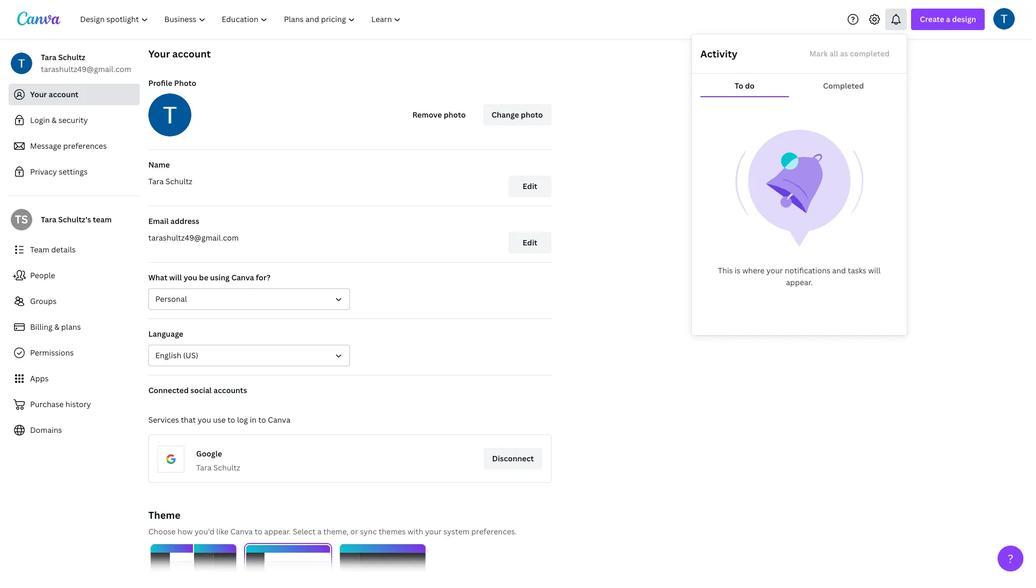 Task type: locate. For each thing, give the bounding box(es) containing it.
billing & plans
[[30, 322, 81, 332]]

1 edit button from the top
[[509, 176, 552, 197]]

a inside theme choose how you'd like canva to appear. select a theme, or sync themes with your system preferences.
[[317, 527, 322, 537]]

tara for tara schultz's team
[[41, 215, 56, 225]]

1 vertical spatial your
[[425, 527, 442, 537]]

tara schultz image
[[994, 8, 1015, 29]]

canva
[[231, 273, 254, 283], [268, 415, 290, 425], [230, 527, 253, 537]]

2 horizontal spatial schultz
[[213, 463, 240, 473]]

completed
[[850, 48, 890, 59]]

2 photo from the left
[[521, 110, 543, 120]]

1 vertical spatial edit button
[[509, 232, 552, 254]]

0 horizontal spatial photo
[[444, 110, 466, 120]]

1 vertical spatial edit
[[523, 238, 537, 248]]

0 vertical spatial edit button
[[509, 176, 552, 197]]

canva inside theme choose how you'd like canva to appear. select a theme, or sync themes with your system preferences.
[[230, 527, 253, 537]]

your account up login & security
[[30, 89, 78, 99]]

0 vertical spatial your
[[767, 266, 783, 276]]

address
[[170, 216, 199, 226]]

canva right like
[[230, 527, 253, 537]]

your up 'login'
[[30, 89, 47, 99]]

login & security link
[[9, 110, 140, 131]]

system
[[444, 527, 470, 537]]

to do button
[[701, 76, 789, 96]]

tara schultz
[[148, 176, 192, 187]]

message
[[30, 141, 61, 151]]

for?
[[256, 273, 270, 283]]

activity
[[701, 47, 738, 60]]

1 horizontal spatial tarashultz49@gmail.com
[[148, 233, 239, 243]]

team
[[93, 215, 112, 225]]

your account up photo
[[148, 47, 211, 60]]

1 vertical spatial your account
[[30, 89, 78, 99]]

canva left for?
[[231, 273, 254, 283]]

tarashultz49@gmail.com up your account link
[[41, 64, 131, 74]]

tarashultz49@gmail.com down address
[[148, 233, 239, 243]]

change photo button
[[483, 104, 552, 126]]

1 vertical spatial appear.
[[264, 527, 291, 537]]

0 vertical spatial your
[[148, 47, 170, 60]]

0 vertical spatial tarashultz49@gmail.com
[[41, 64, 131, 74]]

canva right in
[[268, 415, 290, 425]]

edit button
[[509, 176, 552, 197], [509, 232, 552, 254]]

0 vertical spatial account
[[172, 47, 211, 60]]

tara for tara schultz tarashultz49@gmail.com
[[41, 52, 56, 62]]

1 horizontal spatial your account
[[148, 47, 211, 60]]

message preferences link
[[9, 135, 140, 157]]

profile photo
[[148, 78, 196, 88]]

None button
[[151, 545, 237, 581], [245, 545, 331, 581], [340, 545, 426, 581], [151, 545, 237, 581], [245, 545, 331, 581], [340, 545, 426, 581]]

? button
[[998, 546, 1024, 572]]

1 horizontal spatial photo
[[521, 110, 543, 120]]

1 vertical spatial you
[[198, 415, 211, 425]]

0 horizontal spatial will
[[169, 273, 182, 283]]

privacy
[[30, 167, 57, 177]]

1 edit from the top
[[523, 181, 537, 191]]

2 edit button from the top
[[509, 232, 552, 254]]

to left log
[[228, 415, 235, 425]]

schultz inside tara schultz tarashultz49@gmail.com
[[58, 52, 85, 62]]

0 horizontal spatial account
[[49, 89, 78, 99]]

tara down name
[[148, 176, 164, 187]]

(us)
[[183, 351, 198, 361]]

will right what
[[169, 273, 182, 283]]

account up login & security
[[49, 89, 78, 99]]

schultz's
[[58, 215, 91, 225]]

will inside this is where your notifications and tasks will appear.
[[868, 266, 881, 276]]

completed button
[[789, 76, 898, 96]]

you for that
[[198, 415, 211, 425]]

tara inside tara schultz tarashultz49@gmail.com
[[41, 52, 56, 62]]

disconnect
[[492, 454, 534, 464]]

& left plans
[[54, 322, 59, 332]]

disconnect button
[[484, 448, 543, 470]]

1 vertical spatial schultz
[[166, 176, 192, 187]]

is
[[735, 266, 741, 276]]

0 vertical spatial you
[[184, 273, 197, 283]]

your up profile
[[148, 47, 170, 60]]

you
[[184, 273, 197, 283], [198, 415, 211, 425]]

0 horizontal spatial schultz
[[58, 52, 85, 62]]

a right select at the bottom of the page
[[317, 527, 322, 537]]

schultz down name
[[166, 176, 192, 187]]

0 vertical spatial schultz
[[58, 52, 85, 62]]

0 horizontal spatial your
[[425, 527, 442, 537]]

1 horizontal spatial will
[[868, 266, 881, 276]]

0 vertical spatial &
[[52, 115, 57, 125]]

preferences
[[63, 141, 107, 151]]

permissions
[[30, 348, 74, 358]]

photo for change photo
[[521, 110, 543, 120]]

apps link
[[9, 368, 140, 390]]

appear. left select at the bottom of the page
[[264, 527, 291, 537]]

tara up your account link
[[41, 52, 56, 62]]

& right 'login'
[[52, 115, 57, 125]]

as
[[840, 48, 848, 59]]

0 horizontal spatial your account
[[30, 89, 78, 99]]

0 vertical spatial a
[[946, 14, 951, 24]]

1 photo from the left
[[444, 110, 466, 120]]

a
[[946, 14, 951, 24], [317, 527, 322, 537]]

you left use
[[198, 415, 211, 425]]

1 horizontal spatial schultz
[[166, 176, 192, 187]]

&
[[52, 115, 57, 125], [54, 322, 59, 332]]

tara down google
[[196, 463, 212, 473]]

1 horizontal spatial your
[[148, 47, 170, 60]]

2 edit from the top
[[523, 238, 537, 248]]

mark all as completed button
[[801, 43, 898, 65]]

will right tasks
[[868, 266, 881, 276]]

email address
[[148, 216, 199, 226]]

this is where your notifications and tasks will appear.
[[718, 266, 881, 288]]

top level navigation element
[[73, 9, 410, 30]]

?
[[1008, 552, 1014, 567]]

do
[[745, 81, 755, 91]]

a left design
[[946, 14, 951, 24]]

2 vertical spatial schultz
[[213, 463, 240, 473]]

purchase history link
[[9, 394, 140, 416]]

photo right change
[[521, 110, 543, 120]]

tara left schultz's
[[41, 215, 56, 225]]

schultz inside google tara schultz
[[213, 463, 240, 473]]

and
[[832, 266, 846, 276]]

permissions link
[[9, 342, 140, 364]]

account
[[172, 47, 211, 60], [49, 89, 78, 99]]

edit
[[523, 181, 537, 191], [523, 238, 537, 248]]

1 vertical spatial a
[[317, 527, 322, 537]]

account up photo
[[172, 47, 211, 60]]

photo for remove photo
[[444, 110, 466, 120]]

a inside dropdown button
[[946, 14, 951, 24]]

1 vertical spatial account
[[49, 89, 78, 99]]

you left be
[[184, 273, 197, 283]]

1 vertical spatial &
[[54, 322, 59, 332]]

will
[[868, 266, 881, 276], [169, 273, 182, 283]]

0 horizontal spatial appear.
[[264, 527, 291, 537]]

1 horizontal spatial appear.
[[786, 277, 813, 288]]

english (us)
[[155, 351, 198, 361]]

appear. down notifications
[[786, 277, 813, 288]]

photo
[[444, 110, 466, 120], [521, 110, 543, 120]]

0 vertical spatial your account
[[148, 47, 211, 60]]

remove photo button
[[404, 104, 474, 126]]

you for will
[[184, 273, 197, 283]]

photo right remove
[[444, 110, 466, 120]]

0 horizontal spatial your
[[30, 89, 47, 99]]

to inside theme choose how you'd like canva to appear. select a theme, or sync themes with your system preferences.
[[255, 527, 262, 537]]

appear. inside theme choose how you'd like canva to appear. select a theme, or sync themes with your system preferences.
[[264, 527, 291, 537]]

a picture of a bell ringing. image
[[735, 130, 864, 248]]

your
[[148, 47, 170, 60], [30, 89, 47, 99]]

in
[[250, 415, 257, 425]]

theme choose how you'd like canva to appear. select a theme, or sync themes with your system preferences.
[[148, 509, 517, 537]]

0 horizontal spatial a
[[317, 527, 322, 537]]

plans
[[61, 322, 81, 332]]

tarashultz49@gmail.com
[[41, 64, 131, 74], [148, 233, 239, 243]]

& for billing
[[54, 322, 59, 332]]

edit for tarashultz49@gmail.com
[[523, 238, 537, 248]]

0 vertical spatial canva
[[231, 273, 254, 283]]

edit button for tarashultz49@gmail.com
[[509, 232, 552, 254]]

0 vertical spatial edit
[[523, 181, 537, 191]]

your right 'where'
[[767, 266, 783, 276]]

log
[[237, 415, 248, 425]]

1 horizontal spatial a
[[946, 14, 951, 24]]

schultz down google
[[213, 463, 240, 473]]

google
[[196, 449, 222, 459]]

2 vertical spatial canva
[[230, 527, 253, 537]]

change photo
[[492, 110, 543, 120]]

to right in
[[258, 415, 266, 425]]

1 horizontal spatial account
[[172, 47, 211, 60]]

1 horizontal spatial your
[[767, 266, 783, 276]]

team details
[[30, 245, 76, 255]]

select
[[293, 527, 316, 537]]

mark
[[810, 48, 828, 59]]

completed
[[823, 81, 864, 91]]

connected
[[148, 386, 189, 396]]

photo
[[174, 78, 196, 88]]

purchase history
[[30, 399, 91, 410]]

to right like
[[255, 527, 262, 537]]

preferences.
[[471, 527, 517, 537]]

name
[[148, 160, 170, 170]]

0 vertical spatial appear.
[[786, 277, 813, 288]]

tara
[[41, 52, 56, 62], [148, 176, 164, 187], [41, 215, 56, 225], [196, 463, 212, 473]]

your right "with"
[[425, 527, 442, 537]]

schultz up your account link
[[58, 52, 85, 62]]



Task type: vqa. For each thing, say whether or not it's contained in the screenshot.
Search search field
no



Task type: describe. For each thing, give the bounding box(es) containing it.
1 vertical spatial canva
[[268, 415, 290, 425]]

change
[[492, 110, 519, 120]]

using
[[210, 273, 230, 283]]

& for login
[[52, 115, 57, 125]]

use
[[213, 415, 226, 425]]

domains link
[[9, 420, 140, 441]]

settings
[[59, 167, 88, 177]]

canva for theme
[[230, 527, 253, 537]]

billing & plans link
[[9, 317, 140, 338]]

edit button for tara schultz
[[509, 176, 552, 197]]

be
[[199, 273, 208, 283]]

tara schultz's team element
[[11, 209, 32, 231]]

tara for tara schultz
[[148, 176, 164, 187]]

privacy settings link
[[9, 161, 140, 183]]

Language: English (US) button
[[148, 345, 350, 367]]

or
[[350, 527, 358, 537]]

your inside theme choose how you'd like canva to appear. select a theme, or sync themes with your system preferences.
[[425, 527, 442, 537]]

purchase
[[30, 399, 64, 410]]

theme
[[148, 509, 181, 522]]

with
[[408, 527, 423, 537]]

that
[[181, 415, 196, 425]]

groups link
[[9, 291, 140, 312]]

connected social accounts
[[148, 386, 247, 396]]

you'd
[[195, 527, 214, 537]]

theme,
[[323, 527, 349, 537]]

message preferences
[[30, 141, 107, 151]]

people
[[30, 270, 55, 281]]

mark all as completed
[[810, 48, 890, 59]]

tara schultz's team
[[41, 215, 112, 225]]

edit for tara schultz
[[523, 181, 537, 191]]

what will you be using canva for?
[[148, 273, 270, 283]]

appear. inside this is where your notifications and tasks will appear.
[[786, 277, 813, 288]]

1 vertical spatial your
[[30, 89, 47, 99]]

language
[[148, 329, 183, 339]]

google tara schultz
[[196, 449, 240, 473]]

services
[[148, 415, 179, 425]]

Personal button
[[148, 289, 350, 310]]

domains
[[30, 425, 62, 436]]

remove photo
[[413, 110, 466, 120]]

profile
[[148, 78, 172, 88]]

services that you use to log in to canva
[[148, 415, 290, 425]]

0 horizontal spatial tarashultz49@gmail.com
[[41, 64, 131, 74]]

tara schultz tarashultz49@gmail.com
[[41, 52, 131, 74]]

people link
[[9, 265, 140, 287]]

your account inside your account link
[[30, 89, 78, 99]]

themes
[[379, 527, 406, 537]]

what
[[148, 273, 167, 283]]

how
[[178, 527, 193, 537]]

personal
[[155, 294, 187, 304]]

groups
[[30, 296, 57, 306]]

notifications
[[785, 266, 831, 276]]

billing
[[30, 322, 53, 332]]

your inside this is where your notifications and tasks will appear.
[[767, 266, 783, 276]]

security
[[59, 115, 88, 125]]

apps
[[30, 374, 49, 384]]

sync
[[360, 527, 377, 537]]

email
[[148, 216, 169, 226]]

team
[[30, 245, 49, 255]]

all
[[830, 48, 839, 59]]

login & security
[[30, 115, 88, 125]]

canva for what
[[231, 273, 254, 283]]

1 vertical spatial tarashultz49@gmail.com
[[148, 233, 239, 243]]

tara inside google tara schultz
[[196, 463, 212, 473]]

to
[[735, 81, 743, 91]]

accounts
[[214, 386, 247, 396]]

this
[[718, 266, 733, 276]]

schultz for tara schultz
[[166, 176, 192, 187]]

tasks
[[848, 266, 867, 276]]

english
[[155, 351, 181, 361]]

to do
[[735, 81, 755, 91]]

login
[[30, 115, 50, 125]]

like
[[216, 527, 229, 537]]

schultz for tara schultz tarashultz49@gmail.com
[[58, 52, 85, 62]]

choose
[[148, 527, 176, 537]]

create a design
[[920, 14, 976, 24]]

team details link
[[9, 239, 140, 261]]

where
[[743, 266, 765, 276]]

tara schultz's team image
[[11, 209, 32, 231]]

details
[[51, 245, 76, 255]]

design
[[952, 14, 976, 24]]



